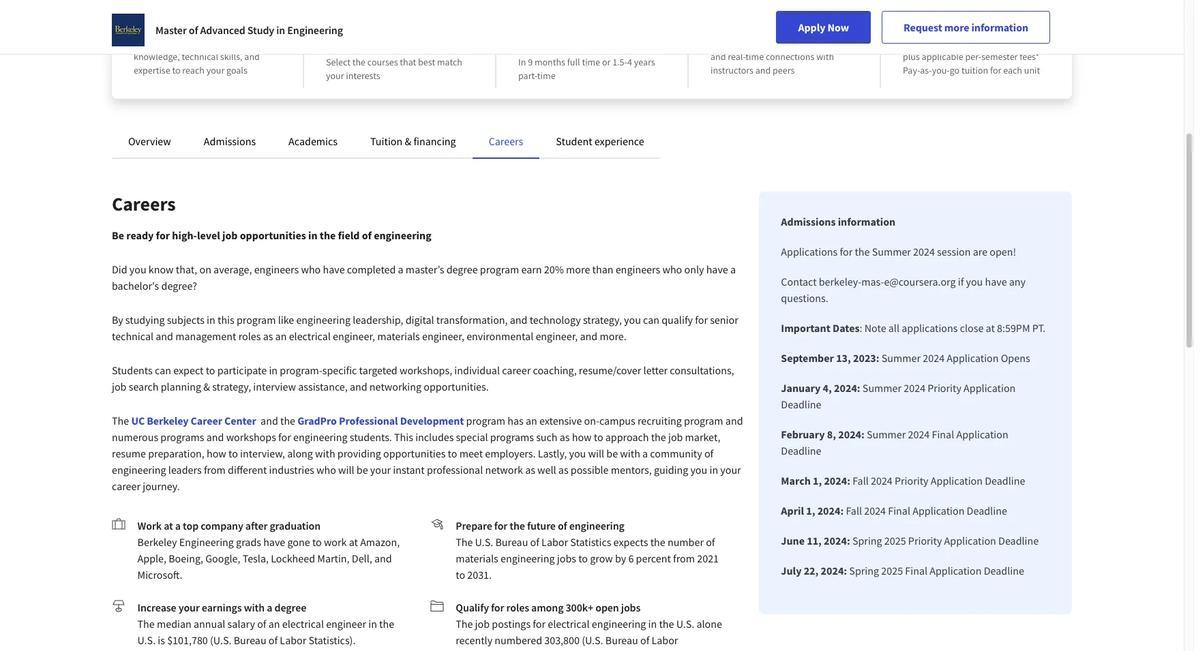 Task type: locate. For each thing, give the bounding box(es) containing it.
increase
[[137, 601, 176, 614]]

networking
[[370, 380, 422, 393]]

from inside program has an extensive on-campus recruiting program and numerous programs and workshops for engineering students. this includes special programs such as how to approach the job market, resume preparation, how to interview, along with providing opportunities to meet employers. lastly, you will be with a community of engineering leaders from different industries who will be your instant professional network as well as possible mentors, guiding you in your career journey.
[[204, 463, 226, 477]]

in inside increase your earnings with a degree the median annual salary of an electrical engineer in the u.s. is $101,780 (u.s. bureau of labor statistics).
[[368, 617, 377, 631]]

job down 'students'
[[112, 380, 126, 393]]

4
[[627, 56, 632, 68]]

on-
[[584, 414, 599, 428]]

specific
[[322, 363, 357, 377]]

postings
[[492, 617, 531, 631]]

courses
[[367, 56, 398, 68]]

2024 down "applications"
[[923, 351, 945, 365]]

300k+
[[566, 601, 593, 614]]

uc berkeley career center link
[[131, 414, 256, 428]]

1 vertical spatial berkeley
[[137, 535, 177, 549]]

1 horizontal spatial labor
[[542, 535, 568, 549]]

this
[[218, 313, 234, 327]]

2024 inside summer 2024 priority application deadline
[[904, 381, 925, 395]]

0 horizontal spatial careers
[[112, 192, 176, 216]]

and inside work at a top company after graduation berkeley engineering grads have gone to work at amazon, apple, boeing, google, tesla, lockheed martin, dell, and microsoft.
[[374, 552, 392, 565]]

overview link
[[128, 134, 171, 148]]

jobs down statistics
[[557, 552, 576, 565]]

materials inside by studying subjects in this program like engineering leadership, digital transformation, and technology strategy, you can qualify for senior technical and management roles as an electrical engineer, materials engineer, environmental engineer, and more.
[[377, 329, 420, 343]]

electrical inside increase your earnings with a degree the median annual salary of an electrical engineer in the u.s. is $101,780 (u.s. bureau of labor statistics).
[[282, 617, 324, 631]]

0 horizontal spatial admissions
[[204, 134, 256, 148]]

engineering inside work at a top company after graduation berkeley engineering grads have gone to work at amazon, apple, boeing, google, tesla, lockheed martin, dell, and microsoft.
[[179, 535, 234, 549]]

1 (u.s. from the left
[[210, 634, 231, 647]]

0 vertical spatial from
[[361, 18, 389, 35]]

0 vertical spatial 1,
[[813, 474, 822, 488]]

1 horizontal spatial jobs
[[621, 601, 641, 614]]

1 vertical spatial on
[[199, 263, 211, 276]]

1 vertical spatial an
[[526, 414, 537, 428]]

full
[[567, 56, 580, 68]]

application inside summer 2024 priority application deadline
[[964, 381, 1016, 395]]

an right "has"
[[526, 414, 537, 428]]

degree inside increase your earnings with a degree the median annual salary of an electrical engineer in the u.s. is $101,780 (u.s. bureau of labor statistics).
[[274, 601, 306, 614]]

an right salary
[[268, 617, 280, 631]]

1 horizontal spatial strategy,
[[583, 313, 622, 327]]

by
[[112, 313, 123, 327]]

from up renowned
[[361, 18, 389, 35]]

close
[[960, 321, 984, 335]]

priority
[[928, 381, 961, 395], [895, 474, 929, 488], [908, 534, 942, 548]]

uc berkeley college of engineering logo image
[[112, 14, 145, 46]]

the inside qualify for roles among 300k+ open jobs the job postings for electrical engineering in the u.s. alone recently numbered 303,800 (u.s. bureau of labor statistics).
[[456, 617, 473, 631]]

with right along
[[315, 447, 335, 460]]

summer down summer 2024 priority application deadline
[[867, 428, 906, 441]]

for down semester
[[990, 64, 1001, 76]]

strategy, inside /cover letter consultations, job search planning & strategy, interview assistance, and networking opportunities.
[[212, 380, 251, 393]]

for down the uc berkeley career center and the gradpro professional development
[[278, 430, 291, 444]]

time inside 100% online learning lecture videos, hands-on projects, and real-time connections with instructors and peers
[[746, 50, 764, 63]]

have inside the contact berkeley-mas-e@coursera.org if you have any questions.
[[985, 275, 1007, 288]]

student experience link
[[556, 134, 644, 148]]

2 vertical spatial an
[[268, 617, 280, 631]]

technical
[[182, 50, 218, 63], [112, 329, 154, 343]]

0 vertical spatial be
[[606, 447, 618, 460]]

1, for april
[[806, 504, 815, 518]]

(u.s. right 303,800
[[582, 634, 603, 647]]

1 vertical spatial admissions
[[781, 215, 836, 228]]

2 engineers from the left
[[616, 263, 660, 276]]

1 horizontal spatial career
[[214, 18, 251, 35]]

(u.s. down annual
[[210, 634, 231, 647]]

2024 for session
[[913, 245, 935, 258]]

expects
[[613, 535, 648, 549]]

1 vertical spatial 1,
[[806, 504, 815, 518]]

you inside by studying subjects in this program like engineering leadership, digital transformation, and technology strategy, you can qualify for senior technical and management roles as an electrical engineer, materials engineer, environmental engineer, and more.
[[624, 313, 641, 327]]

recruiting
[[638, 414, 682, 428]]

2 vertical spatial from
[[673, 552, 695, 565]]

engineering down the company
[[179, 535, 234, 549]]

and up goals
[[244, 50, 260, 63]]

campus
[[599, 414, 635, 428]]

ready
[[126, 228, 154, 242]]

tesla,
[[243, 552, 269, 565]]

will up possible
[[588, 447, 604, 460]]

skills,
[[220, 50, 242, 63]]

your inside learn from top-tier, world-renowned faculty select the courses that best match your interests
[[326, 70, 344, 82]]

u.s. inside qualify for roles among 300k+ open jobs the job postings for electrical engineering in the u.s. alone recently numbered 303,800 (u.s. bureau of labor statistics).
[[676, 617, 694, 631]]

0 vertical spatial final
[[932, 428, 954, 441]]

important dates : note all applications close at 8:59pm pt.
[[781, 321, 1046, 335]]

financing
[[414, 134, 456, 148]]

0 vertical spatial fall
[[853, 474, 869, 488]]

interview
[[253, 380, 296, 393]]

1 engineer, from the left
[[333, 329, 375, 343]]

as up participate
[[263, 329, 273, 343]]

more
[[944, 20, 969, 34], [566, 263, 590, 276]]

in
[[276, 23, 285, 37], [308, 228, 318, 242], [207, 313, 215, 327], [269, 363, 278, 377], [710, 463, 718, 477], [368, 617, 377, 631], [648, 617, 657, 631]]

0 vertical spatial careers
[[489, 134, 523, 148]]

1 vertical spatial materials
[[456, 552, 498, 565]]

0 horizontal spatial unit
[[617, 18, 641, 35]]

e@coursera.org
[[884, 275, 956, 288]]

center
[[224, 414, 256, 428]]

fall for april 1, 2024:
[[846, 504, 862, 518]]

2031.
[[467, 568, 492, 582]]

1 vertical spatial careers
[[112, 192, 176, 216]]

1 vertical spatial final
[[888, 504, 910, 518]]

1 horizontal spatial will
[[588, 447, 604, 460]]

degree inside the did you know that, on average, engineers who have completed a master's degree program earn 20% more than engineers who only have a bachelor's degree?
[[446, 263, 478, 276]]

1 horizontal spatial can
[[643, 313, 659, 327]]

& inside /cover letter consultations, job search planning & strategy, interview assistance, and networking opportunities.
[[203, 380, 210, 393]]

engineering up skills,
[[206, 37, 254, 49]]

on inside the did you know that, on average, engineers who have completed a master's degree program earn 20% more than engineers who only have a bachelor's degree?
[[199, 263, 211, 276]]

2024 up april 1, 2024: fall  2024 final application deadline
[[871, 474, 893, 488]]

& down expect
[[203, 380, 210, 393]]

bureau down future
[[495, 535, 528, 549]]

1 vertical spatial technical
[[112, 329, 154, 343]]

(u.s. inside increase your earnings with a degree the median annual salary of an electrical engineer in the u.s. is $101,780 (u.s. bureau of labor statistics).
[[210, 634, 231, 647]]

0 vertical spatial an
[[275, 329, 287, 343]]

priority up april 1, 2024: fall  2024 final application deadline
[[895, 474, 929, 488]]

0 vertical spatial materials
[[377, 329, 420, 343]]

roles up participate
[[238, 329, 261, 343]]

on down apply on the right top of page
[[800, 37, 811, 49]]

of
[[189, 23, 198, 37], [362, 228, 372, 242], [704, 447, 714, 460], [558, 519, 567, 533], [530, 535, 539, 549], [706, 535, 715, 549], [257, 617, 266, 631], [269, 634, 278, 647], [640, 634, 649, 647]]

and down consultations,
[[725, 414, 743, 428]]

in inside qualify for roles among 300k+ open jobs the job postings for electrical engineering in the u.s. alone recently numbered 303,800 (u.s. bureau of labor statistics).
[[648, 617, 657, 631]]

from inside learn from top-tier, world-renowned faculty select the courses that best match your interests
[[361, 18, 389, 35]]

from inside prepare for the future of engineering the u.s. bureau of labor statistics expects the number of materials engineering jobs to grow by 6 percent from 2021 to 2031.
[[673, 552, 695, 565]]

1 horizontal spatial bureau
[[495, 535, 528, 549]]

career
[[214, 18, 251, 35], [502, 363, 531, 377], [112, 479, 141, 493]]

april
[[781, 504, 804, 518]]

2 vertical spatial priority
[[908, 534, 942, 548]]

lastly,
[[538, 447, 567, 460]]

deadline for july 22, 2024: spring 2025 final application deadline
[[984, 564, 1024, 578]]

expertise
[[134, 64, 170, 76]]

roles
[[238, 329, 261, 343], [506, 601, 529, 614]]

as-
[[920, 64, 932, 76]]

0 vertical spatial degree
[[518, 37, 558, 54]]

electrical left engineer at the left bottom of the page
[[282, 617, 324, 631]]

2 horizontal spatial labor
[[652, 634, 678, 647]]

academics
[[289, 134, 338, 148]]

lockheed
[[271, 552, 315, 565]]

best
[[418, 56, 435, 68]]

peers
[[773, 64, 795, 76]]

july
[[781, 564, 802, 578]]

programs up employers. at left
[[490, 430, 534, 444]]

program inside by studying subjects in this program like engineering leadership, digital transformation, and technology strategy, you can qualify for senior technical and management roles as an electrical engineer, materials engineer, environmental engineer, and more.
[[237, 313, 276, 327]]

units
[[985, 37, 1004, 49]]

the inside learn from top-tier, world-renowned faculty select the courses that best match your interests
[[352, 56, 366, 68]]

have down field
[[323, 263, 345, 276]]

1 horizontal spatial resume
[[579, 363, 613, 377]]

1 horizontal spatial materials
[[456, 552, 498, 565]]

1 horizontal spatial time
[[582, 56, 600, 68]]

engineering
[[206, 37, 254, 49], [374, 228, 431, 242], [296, 313, 351, 327], [293, 430, 348, 444], [112, 463, 166, 477], [569, 519, 625, 533], [501, 552, 555, 565], [592, 617, 646, 631]]

pay-
[[903, 64, 920, 76]]

0 vertical spatial 2025
[[884, 534, 906, 548]]

0 horizontal spatial from
[[204, 463, 226, 477]]

the down qualify
[[456, 617, 473, 631]]

0 horizontal spatial strategy,
[[212, 380, 251, 393]]

final
[[932, 428, 954, 441], [888, 504, 910, 518], [905, 564, 927, 578]]

1 vertical spatial tuition
[[962, 64, 988, 76]]

and inside advance your career gain cutting-edge engineering knowledge, technical skills, and expertise to reach your goals
[[244, 50, 260, 63]]

for
[[990, 64, 1001, 76], [156, 228, 170, 242], [840, 245, 853, 258], [695, 313, 708, 327], [278, 430, 291, 444], [494, 519, 508, 533], [491, 601, 504, 614], [533, 617, 546, 631]]

1 horizontal spatial engineer,
[[422, 329, 464, 343]]

1 vertical spatial u.s.
[[676, 617, 694, 631]]

2 programs from the left
[[490, 430, 534, 444]]

for inside program has an extensive on-campus recruiting program and numerous programs and workshops for engineering students. this includes special programs such as how to approach the job market, resume preparation, how to interview, along with providing opportunities to meet employers. lastly, you will be with a community of engineering leaders from different industries who will be your instant professional network as well as possible mentors, guiding you in your career journey.
[[278, 430, 291, 444]]

you up bachelor's
[[129, 263, 146, 276]]

2025 for final
[[881, 564, 903, 578]]

technical down edge
[[182, 50, 218, 63]]

career inside program has an extensive on-campus recruiting program and numerous programs and workshops for engineering students. this includes special programs such as how to approach the job market, resume preparation, how to interview, along with providing opportunities to meet employers. lastly, you will be with a community of engineering leaders from different industries who will be your instant professional network as well as possible mentors, guiding you in your career journey.
[[112, 479, 141, 493]]

with inside increase your earnings with a degree the median annual salary of an electrical engineer in the u.s. is $101,780 (u.s. bureau of labor statistics).
[[244, 601, 265, 614]]

1 horizontal spatial tuition
[[1008, 18, 1047, 35]]

0 horizontal spatial resume
[[112, 447, 146, 460]]

0 vertical spatial tuition
[[1008, 18, 1047, 35]]

advance
[[134, 18, 183, 35]]

1 vertical spatial information
[[838, 215, 896, 228]]

for down among
[[533, 617, 546, 631]]

google,
[[205, 552, 240, 565]]

engineering inside advance your career gain cutting-edge engineering knowledge, technical skills, and expertise to reach your goals
[[206, 37, 254, 49]]

2 vertical spatial u.s.
[[137, 634, 156, 647]]

engineering inside qualify for roles among 300k+ open jobs the job postings for electrical engineering in the u.s. alone recently numbered 303,800 (u.s. bureau of labor statistics).
[[592, 617, 646, 631]]

final for 2024
[[888, 504, 910, 518]]

1 vertical spatial can
[[155, 363, 171, 377]]

will down providing at the bottom of the page
[[338, 463, 354, 477]]

the inside increase your earnings with a degree the median annual salary of an electrical engineer in the u.s. is $101,780 (u.s. bureau of labor statistics).
[[137, 617, 155, 631]]

degree right "master's"
[[446, 263, 478, 276]]

labor inside prepare for the future of engineering the u.s. bureau of labor statistics expects the number of materials engineering jobs to grow by 6 percent from 2021 to 2031.
[[542, 535, 568, 549]]

u.s. left is
[[137, 634, 156, 647]]

electrical up 303,800
[[548, 617, 590, 631]]

2024 down summer 2024 priority application deadline
[[908, 428, 930, 441]]

tuition down per-
[[962, 64, 988, 76]]

1 vertical spatial roles
[[506, 601, 529, 614]]

2 horizontal spatial unit
[[1024, 64, 1040, 76]]

1 horizontal spatial statistics).
[[456, 650, 503, 651]]

1 vertical spatial career
[[502, 363, 531, 377]]

how down career
[[207, 447, 226, 460]]

2024 for final
[[864, 504, 886, 518]]

/cover letter consultations, job search planning & strategy, interview assistance, and networking opportunities.
[[112, 363, 734, 393]]

such
[[536, 430, 558, 444]]

tuition
[[370, 134, 403, 148]]

1 horizontal spatial on
[[800, 37, 811, 49]]

2024 down september 13, 2023: summer 2024 application opens
[[904, 381, 925, 395]]

to inside work at a top company after graduation berkeley engineering grads have gone to work at amazon, apple, boeing, google, tesla, lockheed martin, dell, and microsoft.
[[312, 535, 322, 549]]

microsoft.
[[137, 568, 182, 582]]

engineering down open at the bottom
[[592, 617, 646, 631]]

the
[[577, 18, 596, 35], [352, 56, 366, 68], [320, 228, 336, 242], [855, 245, 870, 258], [280, 414, 295, 428], [651, 430, 666, 444], [510, 519, 525, 533], [650, 535, 665, 549], [379, 617, 394, 631], [659, 617, 674, 631]]

have down after
[[263, 535, 285, 549]]

salary
[[228, 617, 255, 631]]

a right earnings
[[267, 601, 272, 614]]

average,
[[214, 263, 252, 276]]

0 vertical spatial unit
[[617, 18, 641, 35]]

degree down lockheed
[[274, 601, 306, 614]]

strategy, inside by studying subjects in this program like engineering leadership, digital transformation, and technology strategy, you can qualify for senior technical and management roles as an electrical engineer, materials engineer, environmental engineer, and more.
[[583, 313, 622, 327]]

for right prepare
[[494, 519, 508, 533]]

berkeley right the uc
[[147, 414, 189, 428]]

qualify for roles among 300k+ open jobs the job postings for electrical engineering in the u.s. alone recently numbered 303,800 (u.s. bureau of labor statistics).
[[456, 601, 722, 651]]

fall up april 1, 2024: fall  2024 final application deadline
[[853, 474, 869, 488]]

mas-
[[861, 275, 884, 288]]

summer down 2023: in the bottom right of the page
[[863, 381, 902, 395]]

you up more.
[[624, 313, 641, 327]]

industries
[[269, 463, 314, 477]]

0 horizontal spatial u.s.
[[137, 634, 156, 647]]

0 vertical spatial priority
[[928, 381, 961, 395]]

apply
[[798, 20, 825, 34]]

2 vertical spatial career
[[112, 479, 141, 493]]

can
[[643, 313, 659, 327], [155, 363, 171, 377]]

an inside by studying subjects in this program like engineering leadership, digital transformation, and technology strategy, you can qualify for senior technical and management roles as an electrical engineer, materials engineer, environmental engineer, and more.
[[275, 329, 287, 343]]

0 horizontal spatial will
[[338, 463, 354, 477]]

and down lecture at the right top
[[711, 50, 726, 63]]

2024 down 'march 1, 2024: fall  2024  priority application deadline'
[[864, 504, 886, 518]]

summer inside summer 2024 final application deadline
[[867, 428, 906, 441]]

2 horizontal spatial time
[[746, 50, 764, 63]]

0 vertical spatial resume
[[579, 363, 613, 377]]

student
[[556, 134, 592, 148]]

number
[[668, 535, 704, 549]]

workshops
[[226, 430, 276, 444]]

0 vertical spatial on
[[800, 37, 811, 49]]

for left senior
[[695, 313, 708, 327]]

0 horizontal spatial more
[[566, 263, 590, 276]]

program left like
[[237, 313, 276, 327]]

in inside program has an extensive on-campus recruiting program and numerous programs and workshops for engineering students. this includes special programs such as how to approach the job market, resume preparation, how to interview, along with providing opportunities to meet employers. lastly, you will be with a community of engineering leaders from different industries who will be your instant professional network as well as possible mentors, guiding you in your career journey.
[[710, 463, 718, 477]]

in right engineer at the left bottom of the page
[[368, 617, 377, 631]]

2 horizontal spatial u.s.
[[676, 617, 694, 631]]

1 horizontal spatial careers
[[489, 134, 523, 148]]

1 horizontal spatial engineering
[[287, 23, 343, 37]]

priority inside summer 2024 priority application deadline
[[928, 381, 961, 395]]

complete the 24-unit degree at your own pace in 9 months full time or 1.5-4 years part-time
[[518, 18, 659, 82]]

admissions for admissions
[[204, 134, 256, 148]]

0 vertical spatial u.s.
[[475, 535, 493, 549]]

roles up postings
[[506, 601, 529, 614]]

tuition
[[1008, 18, 1047, 35], [962, 64, 988, 76]]

you right 'guiding'
[[690, 463, 707, 477]]

1, right march
[[813, 474, 822, 488]]

summer down all
[[882, 351, 921, 365]]

deadline for march 1, 2024: fall  2024  priority application deadline
[[985, 474, 1025, 488]]

fall
[[853, 474, 869, 488], [846, 504, 862, 518]]

statistics). inside qualify for roles among 300k+ open jobs the job postings for electrical engineering in the u.s. alone recently numbered 303,800 (u.s. bureau of labor statistics).
[[456, 650, 503, 651]]

engineers right than
[[616, 263, 660, 276]]

information up units
[[971, 20, 1028, 34]]

1 vertical spatial degree
[[446, 263, 478, 276]]

the left the 24-
[[577, 18, 596, 35]]

0 vertical spatial career
[[214, 18, 251, 35]]

2 engineer, from the left
[[422, 329, 464, 343]]

a right only
[[730, 263, 736, 276]]

the right engineer at the left bottom of the page
[[379, 617, 394, 631]]

1 vertical spatial spring
[[849, 564, 879, 578]]

0 vertical spatial how
[[572, 430, 592, 444]]

bureau inside qualify for roles among 300k+ open jobs the job postings for electrical engineering in the u.s. alone recently numbered 303,800 (u.s. bureau of labor statistics).
[[605, 634, 638, 647]]

information
[[971, 20, 1028, 34], [838, 215, 896, 228]]

berkeley inside work at a top company after graduation berkeley engineering grads have gone to work at amazon, apple, boeing, google, tesla, lockheed martin, dell, and microsoft.
[[137, 535, 177, 549]]

1 vertical spatial strategy,
[[212, 380, 251, 393]]

1 vertical spatial opportunities
[[383, 447, 446, 460]]

semester
[[981, 50, 1018, 63]]

resume down more.
[[579, 363, 613, 377]]

at
[[561, 37, 572, 54], [986, 321, 995, 335], [164, 519, 173, 533], [349, 535, 358, 549]]

labor
[[542, 535, 568, 549], [280, 634, 306, 647], [652, 634, 678, 647]]

the inside increase your earnings with a degree the median annual salary of an electrical engineer in the u.s. is $101,780 (u.s. bureau of labor statistics).
[[379, 617, 394, 631]]

resume inside program has an extensive on-campus recruiting program and numerous programs and workshops for engineering students. this includes special programs such as how to approach the job market, resume preparation, how to interview, along with providing opportunities to meet employers. lastly, you will be with a community of engineering leaders from different industries who will be your instant professional network as well as possible mentors, guiding you in your career journey.
[[112, 447, 146, 460]]

a left top
[[175, 519, 181, 533]]

3 engineer, from the left
[[536, 329, 578, 343]]

1 horizontal spatial from
[[361, 18, 389, 35]]

summer
[[872, 245, 911, 258], [882, 351, 921, 365], [863, 381, 902, 395], [867, 428, 906, 441]]

materials down leadership,
[[377, 329, 420, 343]]

admissions information
[[781, 215, 896, 228]]

0 horizontal spatial engineer,
[[333, 329, 375, 343]]

your inside increase your earnings with a degree the median annual salary of an electrical engineer in the u.s. is $101,780 (u.s. bureau of labor statistics).
[[178, 601, 200, 614]]

1 horizontal spatial roles
[[506, 601, 529, 614]]

0 horizontal spatial labor
[[280, 634, 306, 647]]

and down amazon,
[[374, 552, 392, 565]]

to right gone
[[312, 535, 322, 549]]

opportunities up "average,"
[[240, 228, 306, 242]]

more inside the did you know that, on average, engineers who have completed a master's degree program earn 20% more than engineers who only have a bachelor's degree?
[[566, 263, 590, 276]]

1 horizontal spatial admissions
[[781, 215, 836, 228]]

bureau down salary
[[234, 634, 266, 647]]

100%
[[711, 18, 743, 35]]

final down 'march 1, 2024: fall  2024  priority application deadline'
[[888, 504, 910, 518]]

0 horizontal spatial statistics).
[[309, 634, 356, 647]]

1 vertical spatial resume
[[112, 447, 146, 460]]

2024: right march
[[824, 474, 850, 488]]

1,
[[813, 474, 822, 488], [806, 504, 815, 518]]

materials up 2031.
[[456, 552, 498, 565]]

the inside qualify for roles among 300k+ open jobs the job postings for electrical engineering in the u.s. alone recently numbered 303,800 (u.s. bureau of labor statistics).
[[659, 617, 674, 631]]

and inside /cover letter consultations, job search planning & strategy, interview assistance, and networking opportunities.
[[350, 380, 367, 393]]

time left or
[[582, 56, 600, 68]]

career left journey.
[[112, 479, 141, 493]]

deadline inside summer 2024 final application deadline
[[781, 444, 821, 458]]

as down extensive
[[560, 430, 570, 444]]

for inside prepare for the future of engineering the u.s. bureau of labor statistics expects the number of materials engineering jobs to grow by 6 percent from 2021 to 2031.
[[494, 519, 508, 533]]

job inside /cover letter consultations, job search planning & strategy, interview assistance, and networking opportunities.
[[112, 380, 126, 393]]

numbered
[[495, 634, 542, 647]]

1 horizontal spatial &
[[405, 134, 411, 148]]

environmental
[[467, 329, 533, 343]]

gone
[[287, 535, 310, 549]]

0 horizontal spatial programs
[[160, 430, 204, 444]]

engineering right like
[[296, 313, 351, 327]]

the up percent
[[650, 535, 665, 549]]

be down approach
[[606, 447, 618, 460]]

2024: up 11,
[[817, 504, 844, 518]]

1 horizontal spatial technical
[[182, 50, 218, 63]]

0 vertical spatial roles
[[238, 329, 261, 343]]

the inside prepare for the future of engineering the u.s. bureau of labor statistics expects the number of materials engineering jobs to grow by 6 percent from 2021 to 2031.
[[456, 535, 473, 549]]

1 vertical spatial jobs
[[621, 601, 641, 614]]

2 vertical spatial final
[[905, 564, 927, 578]]

you inside the contact berkeley-mas-e@coursera.org if you have any questions.
[[966, 275, 983, 288]]

april 1, 2024: fall  2024 final application deadline
[[781, 504, 1007, 518]]

qualify
[[456, 601, 489, 614]]

career inside advance your career gain cutting-edge engineering knowledge, technical skills, and expertise to reach your goals
[[214, 18, 251, 35]]

world-
[[326, 37, 364, 54]]

admissions
[[204, 134, 256, 148], [781, 215, 836, 228]]

berkeley up apple,
[[137, 535, 177, 549]]

engineer, down digital
[[422, 329, 464, 343]]

an inside program has an extensive on-campus recruiting program and numerous programs and workshops for engineering students. this includes special programs such as how to approach the job market, resume preparation, how to interview, along with providing opportunities to meet employers. lastly, you will be with a community of engineering leaders from different industries who will be your instant professional network as well as possible mentors, guiding you in your career journey.
[[526, 414, 537, 428]]

0 vertical spatial can
[[643, 313, 659, 327]]

programs up the preparation,
[[160, 430, 204, 444]]

jobs right open at the bottom
[[621, 601, 641, 614]]

($1,750
[[903, 37, 932, 49]]

1 vertical spatial 2025
[[881, 564, 903, 578]]

time
[[746, 50, 764, 63], [582, 56, 600, 68], [537, 70, 555, 82]]

1 horizontal spatial information
[[971, 20, 1028, 34]]

2024: right 11,
[[824, 534, 850, 548]]

bureau inside increase your earnings with a degree the median annual salary of an electrical engineer in the u.s. is $101,780 (u.s. bureau of labor statistics).
[[234, 634, 266, 647]]

0 horizontal spatial engineering
[[179, 535, 234, 549]]

fall for march 1, 2024:
[[853, 474, 869, 488]]

a up mentors,
[[642, 447, 648, 460]]

0 vertical spatial strategy,
[[583, 313, 622, 327]]

for inside by studying subjects in this program like engineering leadership, digital transformation, and technology strategy, you can qualify for senior technical and management roles as an electrical engineer, materials engineer, environmental engineer, and more.
[[695, 313, 708, 327]]

2024: for march
[[824, 474, 850, 488]]

303,800
[[544, 634, 580, 647]]

2 (u.s. from the left
[[582, 634, 603, 647]]

session
[[937, 245, 971, 258]]

1 horizontal spatial more
[[944, 20, 969, 34]]

job up community
[[668, 430, 683, 444]]



Task type: describe. For each thing, give the bounding box(es) containing it.
technical inside advance your career gain cutting-edge engineering knowledge, technical skills, and expertise to reach your goals
[[182, 50, 218, 63]]

engineering up "master's"
[[374, 228, 431, 242]]

berkeley-
[[819, 275, 861, 288]]

unit inside complete the 24-unit degree at your own pace in 9 months full time or 1.5-4 years part-time
[[617, 18, 641, 35]]

advance your career gain cutting-edge engineering knowledge, technical skills, and expertise to reach your goals
[[134, 18, 260, 76]]

gain
[[134, 37, 152, 49]]

0 vertical spatial will
[[588, 447, 604, 460]]

a inside increase your earnings with a degree the median annual salary of an electrical engineer in the u.s. is $101,780 (u.s. bureau of labor statistics).
[[267, 601, 272, 614]]

your inside complete the 24-unit degree at your own pace in 9 months full time or 1.5-4 years part-time
[[575, 37, 602, 54]]

electrical inside qualify for roles among 300k+ open jobs the job postings for electrical engineering in the u.s. alone recently numbered 303,800 (u.s. bureau of labor statistics).
[[548, 617, 590, 631]]

24-
[[599, 18, 617, 35]]

2024 for application
[[923, 351, 945, 365]]

network
[[485, 463, 523, 477]]

total
[[978, 18, 1005, 35]]

and down studying
[[156, 329, 173, 343]]

1 vertical spatial how
[[207, 447, 226, 460]]

uc
[[131, 414, 145, 428]]

a inside work at a top company after graduation berkeley engineering grads have gone to work at amazon, apple, boeing, google, tesla, lockheed martin, dell, and microsoft.
[[175, 519, 181, 533]]

you-
[[932, 64, 950, 76]]

the left the uc
[[112, 414, 129, 428]]

bureau inside prepare for the future of engineering the u.s. bureau of labor statistics expects the number of materials engineering jobs to grow by 6 percent from 2021 to 2031.
[[495, 535, 528, 549]]

1 vertical spatial unit
[[949, 37, 965, 49]]

select
[[326, 56, 350, 68]]

$42,000
[[903, 18, 948, 35]]

in left field
[[308, 228, 318, 242]]

0 horizontal spatial can
[[155, 363, 171, 377]]

job inside qualify for roles among 300k+ open jobs the job postings for electrical engineering in the u.s. alone recently numbered 303,800 (u.s. bureau of labor statistics).
[[475, 617, 490, 631]]

an inside increase your earnings with a degree the median annual salary of an electrical engineer in the u.s. is $101,780 (u.s. bureau of labor statistics).
[[268, 617, 280, 631]]

deadline for april 1, 2024: fall  2024 final application deadline
[[967, 504, 1007, 518]]

2024 for priority
[[871, 474, 893, 488]]

for inside $42,000 usd total tuition ($1,750 per unit  x  24 units = $42,000), plus applicable per-semester fees* pay-as-you-go tuition for each unit
[[990, 64, 1001, 76]]

for up postings
[[491, 601, 504, 614]]

interview,
[[240, 447, 285, 460]]

the inside complete the 24-unit degree at your own pace in 9 months full time or 1.5-4 years part-time
[[577, 18, 596, 35]]

as right well
[[558, 463, 568, 477]]

student experience
[[556, 134, 644, 148]]

opportunities.
[[424, 380, 489, 393]]

each
[[1003, 64, 1022, 76]]

0 horizontal spatial be
[[357, 463, 368, 477]]

of inside program has an extensive on-campus recruiting program and numerous programs and workshops for engineering students. this includes special programs such as how to approach the job market, resume preparation, how to interview, along with providing opportunities to meet employers. lastly, you will be with a community of engineering leaders from different industries who will be your instant professional network as well as possible mentors, guiding you in your career journey.
[[704, 447, 714, 460]]

$42,000),
[[1013, 37, 1049, 49]]

gradpro
[[297, 414, 337, 428]]

academics link
[[289, 134, 338, 148]]

can inside by studying subjects in this program like engineering leadership, digital transformation, and technology strategy, you can qualify for senior technical and management roles as an electrical engineer, materials engineer, environmental engineer, and more.
[[643, 313, 659, 327]]

students
[[112, 363, 153, 377]]

to inside advance your career gain cutting-edge engineering knowledge, technical skills, and expertise to reach your goals
[[172, 64, 180, 76]]

at inside complete the 24-unit degree at your own pace in 9 months full time or 1.5-4 years part-time
[[561, 37, 572, 54]]

technical inside by studying subjects in this program like engineering leadership, digital transformation, and technology strategy, you can qualify for senior technical and management roles as an electrical engineer, materials engineer, environmental engineer, and more.
[[112, 329, 154, 343]]

summer up mas-
[[872, 245, 911, 258]]

to up different
[[228, 447, 238, 460]]

participate
[[217, 363, 267, 377]]

prepare for the future of engineering the u.s. bureau of labor statistics expects the number of materials engineering jobs to grow by 6 percent from 2021 to 2031.
[[456, 519, 719, 582]]

the up mas-
[[855, 245, 870, 258]]

labor inside increase your earnings with a degree the median annual salary of an electrical engineer in the u.s. is $101,780 (u.s. bureau of labor statistics).
[[280, 634, 306, 647]]

admissions for admissions information
[[781, 215, 836, 228]]

(u.s. inside qualify for roles among 300k+ open jobs the job postings for electrical engineering in the u.s. alone recently numbered 303,800 (u.s. bureau of labor statistics).
[[582, 634, 603, 647]]

program up market,
[[684, 414, 723, 428]]

your up edge
[[185, 18, 212, 35]]

u.s. inside prepare for the future of engineering the u.s. bureau of labor statistics expects the number of materials engineering jobs to grow by 6 percent from 2021 to 2031.
[[475, 535, 493, 549]]

only
[[684, 263, 704, 276]]

match
[[437, 56, 462, 68]]

0 horizontal spatial time
[[537, 70, 555, 82]]

the left gradpro
[[280, 414, 295, 428]]

by
[[615, 552, 626, 565]]

by studying subjects in this program like engineering leadership, digital transformation, and technology strategy, you can qualify for senior technical and management roles as an electrical engineer, materials engineer, environmental engineer, and more.
[[112, 313, 738, 343]]

1 horizontal spatial how
[[572, 430, 592, 444]]

jobs inside prepare for the future of engineering the u.s. bureau of labor statistics expects the number of materials engineering jobs to grow by 6 percent from 2021 to 2031.
[[557, 552, 576, 565]]

11,
[[807, 534, 822, 548]]

have right only
[[706, 263, 728, 276]]

in up interview
[[269, 363, 278, 377]]

2024 inside summer 2024 final application deadline
[[908, 428, 930, 441]]

a inside program has an extensive on-campus recruiting program and numerous programs and workshops for engineering students. this includes special programs such as how to approach the job market, resume preparation, how to interview, along with providing opportunities to meet employers. lastly, you will be with a community of engineering leaders from different industries who will be your instant professional network as well as possible mentors, guiding you in your career journey.
[[642, 447, 648, 460]]

includes
[[415, 430, 454, 444]]

months
[[535, 56, 565, 68]]

the left field
[[320, 228, 336, 242]]

january 4, 2024:
[[781, 381, 860, 395]]

earn
[[521, 263, 542, 276]]

have inside work at a top company after graduation berkeley engineering grads have gone to work at amazon, apple, boeing, google, tesla, lockheed martin, dell, and microsoft.
[[263, 535, 285, 549]]

you up possible
[[569, 447, 586, 460]]

electrical inside by studying subjects in this program like engineering leadership, digital transformation, and technology strategy, you can qualify for senior technical and management roles as an electrical engineer, materials engineer, environmental engineer, and more.
[[289, 329, 331, 343]]

planning
[[161, 380, 201, 393]]

2024: for april
[[817, 504, 844, 518]]

materials inside prepare for the future of engineering the u.s. bureau of labor statistics expects the number of materials engineering jobs to grow by 6 percent from 2021 to 2031.
[[456, 552, 498, 565]]

along
[[287, 447, 313, 460]]

and left more.
[[580, 329, 598, 343]]

and down career
[[206, 430, 224, 444]]

fees*
[[1020, 50, 1039, 63]]

numerous
[[112, 430, 158, 444]]

labor inside qualify for roles among 300k+ open jobs the job postings for electrical engineering in the u.s. alone recently numbered 303,800 (u.s. bureau of labor statistics).
[[652, 634, 678, 647]]

learn
[[326, 18, 359, 35]]

applications
[[781, 245, 838, 258]]

1 engineers from the left
[[254, 263, 299, 276]]

instant
[[393, 463, 425, 477]]

and left peers
[[755, 64, 771, 76]]

opportunities inside program has an extensive on-campus recruiting program and numerous programs and workshops for engineering students. this includes special programs such as how to approach the job market, resume preparation, how to interview, along with providing opportunities to meet employers. lastly, you will be with a community of engineering leaders from different industries who will be your instant professional network as well as possible mentors, guiding you in your career journey.
[[383, 447, 446, 460]]

to up "professional"
[[448, 447, 457, 460]]

deadline inside summer 2024 priority application deadline
[[781, 398, 821, 411]]

september
[[781, 351, 834, 365]]

as left well
[[525, 463, 535, 477]]

2023:
[[853, 351, 879, 365]]

engineering down future
[[501, 552, 555, 565]]

to right expect
[[206, 363, 215, 377]]

8,
[[827, 428, 836, 441]]

your down market,
[[720, 463, 741, 477]]

with inside 100% online learning lecture videos, hands-on projects, and real-time connections with instructors and peers
[[816, 50, 834, 63]]

job inside program has an extensive on-campus recruiting program and numerous programs and workshops for engineering students. this includes special programs such as how to approach the job market, resume preparation, how to interview, along with providing opportunities to meet employers. lastly, you will be with a community of engineering leaders from different industries who will be your instant professional network as well as possible mentors, guiding you in your career journey.
[[668, 430, 683, 444]]

to down on-
[[594, 430, 603, 444]]

summer inside summer 2024 priority application deadline
[[863, 381, 902, 395]]

usd
[[951, 18, 975, 35]]

priority for 2025
[[908, 534, 942, 548]]

and up environmental
[[510, 313, 527, 327]]

0 horizontal spatial tuition
[[962, 64, 988, 76]]

priority for 2024
[[895, 474, 929, 488]]

interests
[[346, 70, 380, 82]]

february 8, 2024:
[[781, 428, 865, 441]]

0 vertical spatial &
[[405, 134, 411, 148]]

individual
[[454, 363, 500, 377]]

program up special
[[466, 414, 505, 428]]

and up workshops
[[261, 414, 278, 428]]

mentors,
[[611, 463, 652, 477]]

projects,
[[813, 37, 847, 49]]

jobs inside qualify for roles among 300k+ open jobs the job postings for electrical engineering in the u.s. alone recently numbered 303,800 (u.s. bureau of labor statistics).
[[621, 601, 641, 614]]

who inside program has an extensive on-campus recruiting program and numerous programs and workshops for engineering students. this includes special programs such as how to approach the job market, resume preparation, how to interview, along with providing opportunities to meet employers. lastly, you will be with a community of engineering leaders from different industries who will be your instant professional network as well as possible mentors, guiding you in your career journey.
[[316, 463, 336, 477]]

engineering up statistics
[[569, 519, 625, 533]]

renowned
[[364, 37, 423, 54]]

management
[[175, 329, 236, 343]]

overview
[[128, 134, 171, 148]]

experience
[[594, 134, 644, 148]]

in right study
[[276, 23, 285, 37]]

percent
[[636, 552, 671, 565]]

community
[[650, 447, 702, 460]]

transformation,
[[436, 313, 508, 327]]

spring for june 11, 2024:
[[852, 534, 882, 548]]

know
[[149, 263, 174, 276]]

application inside summer 2024 final application deadline
[[956, 428, 1008, 441]]

the inside program has an extensive on-campus recruiting program and numerous programs and workshops for engineering students. this includes special programs such as how to approach the job market, resume preparation, how to interview, along with providing opportunities to meet employers. lastly, you will be with a community of engineering leaders from different industries who will be your instant professional network as well as possible mentors, guiding you in your career journey.
[[651, 430, 666, 444]]

2025 for priority
[[884, 534, 906, 548]]

a left "master's"
[[398, 263, 403, 276]]

degree inside complete the 24-unit degree at your own pace in 9 months full time or 1.5-4 years part-time
[[518, 37, 558, 54]]

2024: for july
[[821, 564, 847, 578]]

master's
[[406, 263, 444, 276]]

preparation,
[[148, 447, 204, 460]]

deadline for june 11, 2024: spring 2025 priority application deadline
[[998, 534, 1039, 548]]

did you know that, on average, engineers who have completed a master's degree program earn 20% more than engineers who only have a bachelor's degree?
[[112, 263, 736, 293]]

applicable
[[922, 50, 963, 63]]

to down statistics
[[578, 552, 588, 565]]

2024: for february
[[838, 428, 865, 441]]

completed
[[347, 263, 396, 276]]

1.5-
[[612, 56, 627, 68]]

studying
[[125, 313, 165, 327]]

applications
[[902, 321, 958, 335]]

:
[[860, 321, 862, 335]]

information inside 'button'
[[971, 20, 1028, 34]]

with up mentors,
[[620, 447, 640, 460]]

1, for march
[[813, 474, 822, 488]]

earnings
[[202, 601, 242, 614]]

spring for july 22, 2024:
[[849, 564, 879, 578]]

final for 2025
[[905, 564, 927, 578]]

students.
[[350, 430, 392, 444]]

important
[[781, 321, 830, 335]]

1 vertical spatial will
[[338, 463, 354, 477]]

1 horizontal spatial be
[[606, 447, 618, 460]]

providing
[[337, 447, 381, 460]]

job right level
[[222, 228, 238, 242]]

to left 2031.
[[456, 568, 465, 582]]

engineering down gradpro
[[293, 430, 348, 444]]

0 horizontal spatial information
[[838, 215, 896, 228]]

you inside the did you know that, on average, engineers who have completed a master's degree program earn 20% more than engineers who only have a bachelor's degree?
[[129, 263, 146, 276]]

roles inside qualify for roles among 300k+ open jobs the job postings for electrical engineering in the u.s. alone recently numbered 303,800 (u.s. bureau of labor statistics).
[[506, 601, 529, 614]]

meet
[[459, 447, 483, 460]]

your down providing at the bottom of the page
[[370, 463, 391, 477]]

for left high- at the top
[[156, 228, 170, 242]]

banner background image
[[0, 0, 1184, 53]]

1 programs from the left
[[160, 430, 204, 444]]

on inside 100% online learning lecture videos, hands-on projects, and real-time connections with instructors and peers
[[800, 37, 811, 49]]

of inside qualify for roles among 300k+ open jobs the job postings for electrical engineering in the u.s. alone recently numbered 303,800 (u.s. bureau of labor statistics).
[[640, 634, 649, 647]]

in inside by studying subjects in this program like engineering leadership, digital transformation, and technology strategy, you can qualify for senior technical and management roles as an electrical engineer, materials engineer, environmental engineer, and more.
[[207, 313, 215, 327]]

future
[[527, 519, 556, 533]]

more inside 'button'
[[944, 20, 969, 34]]

0 vertical spatial opportunities
[[240, 228, 306, 242]]

any
[[1009, 275, 1026, 288]]

that,
[[176, 263, 197, 276]]

who down be ready for high-level job opportunities in the field of engineering
[[301, 263, 321, 276]]

2 horizontal spatial career
[[502, 363, 531, 377]]

top
[[183, 519, 199, 533]]

level
[[197, 228, 220, 242]]

all
[[888, 321, 899, 335]]

22,
[[804, 564, 819, 578]]

guiding
[[654, 463, 688, 477]]

amazon,
[[360, 535, 400, 549]]

statistics). inside increase your earnings with a degree the median annual salary of an electrical engineer in the u.s. is $101,780 (u.s. bureau of labor statistics).
[[309, 634, 356, 647]]

technology
[[530, 313, 581, 327]]

u.s. inside increase your earnings with a degree the median annual salary of an electrical engineer in the u.s. is $101,780 (u.s. bureau of labor statistics).
[[137, 634, 156, 647]]

engineering up journey.
[[112, 463, 166, 477]]

as inside by studying subjects in this program like engineering leadership, digital transformation, and technology strategy, you can qualify for senior technical and management roles as an electrical engineer, materials engineer, environmental engineer, and more.
[[263, 329, 273, 343]]

0 vertical spatial engineering
[[287, 23, 343, 37]]

roles inside by studying subjects in this program like engineering leadership, digital transformation, and technology strategy, you can qualify for senior technical and management roles as an electrical engineer, materials engineer, environmental engineer, and more.
[[238, 329, 261, 343]]

own
[[604, 37, 629, 54]]

who left only
[[662, 263, 682, 276]]

final inside summer 2024 final application deadline
[[932, 428, 954, 441]]

complete
[[518, 18, 574, 35]]

for up "berkeley-"
[[840, 245, 853, 258]]

your down skills,
[[206, 64, 225, 76]]

engineering inside by studying subjects in this program like engineering leadership, digital transformation, and technology strategy, you can qualify for senior technical and management roles as an electrical engineer, materials engineer, environmental engineer, and more.
[[296, 313, 351, 327]]

recently
[[456, 634, 492, 647]]

0 vertical spatial berkeley
[[147, 414, 189, 428]]

graduation
[[270, 519, 321, 533]]

2024: for january
[[834, 381, 860, 395]]

the left future
[[510, 519, 525, 533]]

/cover
[[613, 363, 641, 377]]

8:59pm
[[997, 321, 1030, 335]]

2024: for june
[[824, 534, 850, 548]]

program inside the did you know that, on average, engineers who have completed a master's degree program earn 20% more than engineers who only have a bachelor's degree?
[[480, 263, 519, 276]]



Task type: vqa. For each thing, say whether or not it's contained in the screenshot.


